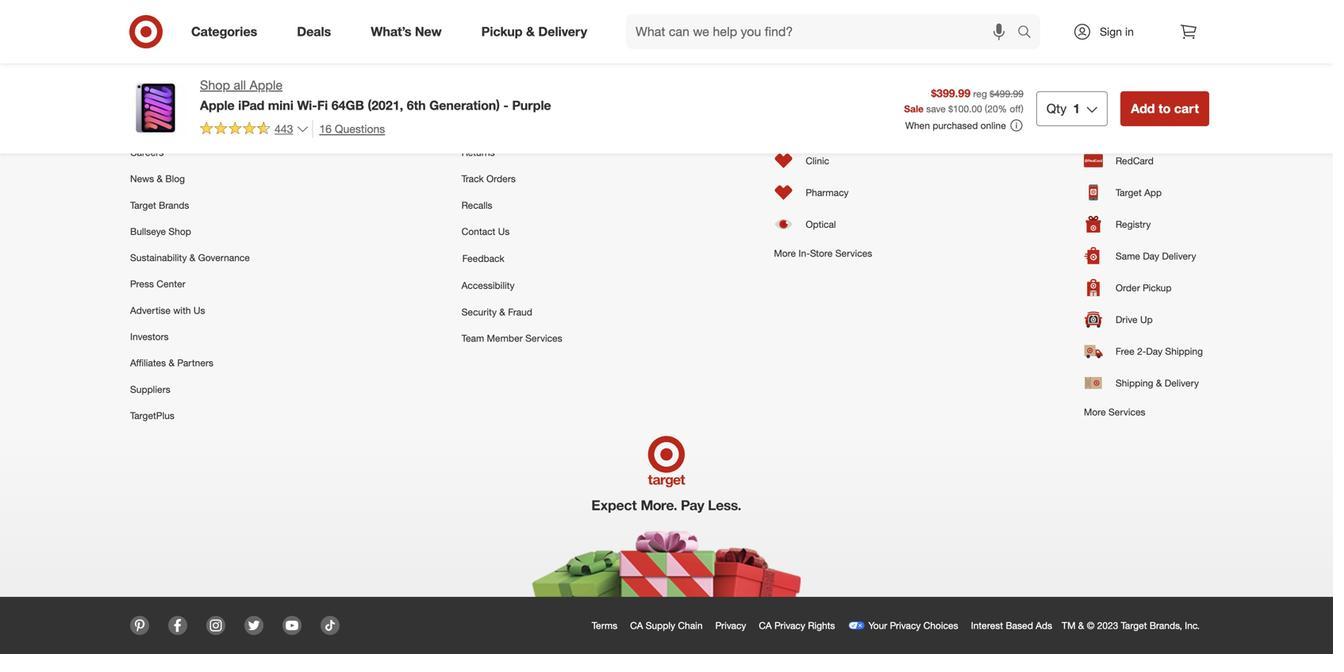 Task type: describe. For each thing, give the bounding box(es) containing it.
ca for ca privacy rights
[[759, 620, 772, 632]]

ca supply chain link
[[627, 616, 713, 635]]

services right store
[[836, 247, 873, 259]]

by
[[781, 34, 791, 45]]

feedback button
[[462, 245, 563, 273]]

)
[[1022, 103, 1024, 115]]

443 link
[[200, 120, 309, 139]]

100.00
[[954, 103, 983, 115]]

& for news
[[157, 173, 163, 185]]

in-
[[799, 247, 811, 259]]

services down "shipping & delivery" link
[[1109, 406, 1146, 418]]

ads
[[1036, 620, 1053, 632]]

all
[[234, 77, 246, 93]]

privacy for ca privacy rights
[[775, 620, 806, 632]]

with
[[173, 304, 191, 316]]

target down about us
[[159, 120, 185, 132]]

sustainability & governance link
[[130, 245, 250, 271]]

redcard
[[1116, 155, 1154, 167]]

targetplus link
[[130, 403, 250, 429]]

2 vertical spatial us
[[194, 304, 205, 316]]

track orders
[[462, 173, 516, 185]]

6th
[[407, 98, 426, 113]]

pickup & delivery link
[[468, 14, 607, 49]]

news & blog link
[[130, 166, 250, 192]]

16 questions link
[[312, 120, 385, 138]]

target app
[[1116, 186, 1163, 198]]

store
[[811, 247, 833, 259]]

interest
[[972, 620, 1004, 632]]

affiliates
[[130, 357, 166, 369]]

(
[[986, 103, 988, 115]]

security & fraud
[[462, 306, 533, 318]]

search button
[[1011, 14, 1049, 52]]

shipping & delivery link
[[1085, 367, 1204, 399]]

returns link
[[462, 139, 563, 166]]

inc.
[[1186, 620, 1201, 632]]

news
[[130, 173, 154, 185]]

more for more in-store services
[[774, 247, 796, 259]]

0 vertical spatial pickup
[[482, 24, 523, 39]]

* see offer details. restrictions apply. pricing, promotions and availability may vary by location and at target.com
[[427, 32, 906, 45]]

& for sustainability
[[190, 252, 196, 264]]

0 horizontal spatial shop
[[169, 225, 191, 237]]

more services
[[1085, 406, 1146, 418]]

target for target circle
[[1116, 123, 1142, 135]]

pickup & delivery
[[482, 24, 588, 39]]

about us
[[130, 91, 186, 106]]

& for tm
[[1079, 620, 1085, 632]]

track
[[462, 173, 484, 185]]

bullseye shop link
[[130, 218, 250, 245]]

target for target app
[[1116, 186, 1142, 198]]

$
[[949, 103, 954, 115]]

press center link
[[130, 271, 250, 297]]

order
[[1116, 282, 1141, 294]]

delivery for shipping & delivery
[[1165, 377, 1200, 389]]

image of apple ipad mini wi-fi 64gb (2021, 6th generation) - purple image
[[124, 76, 187, 140]]

promotions
[[624, 34, 672, 45]]

ca privacy rights
[[759, 620, 836, 632]]

team member services link
[[462, 325, 563, 351]]

20
[[988, 103, 999, 115]]

privacy for your privacy choices
[[890, 620, 921, 632]]

sale
[[905, 103, 924, 115]]

about target
[[130, 120, 185, 132]]

order pickup link
[[1085, 272, 1204, 304]]

security & fraud link
[[462, 299, 563, 325]]

tm
[[1063, 620, 1076, 632]]

& for security
[[500, 306, 506, 318]]

search
[[1011, 25, 1049, 41]]

advertise
[[130, 304, 171, 316]]

governance
[[198, 252, 250, 264]]

save
[[927, 103, 946, 115]]

& for pickup
[[526, 24, 535, 39]]

What can we help you find? suggestions appear below search field
[[627, 14, 1022, 49]]

2023
[[1098, 620, 1119, 632]]

sustainability & governance
[[130, 252, 250, 264]]

mini
[[268, 98, 294, 113]]

more in-store services
[[774, 247, 873, 259]]

0 vertical spatial shipping
[[1166, 345, 1204, 357]]

shop inside shop all apple apple ipad mini wi-fi 64gb (2021, 6th generation) - purple
[[200, 77, 230, 93]]

may
[[740, 34, 758, 45]]

terms link
[[589, 616, 627, 635]]

orders
[[487, 173, 516, 185]]

feedback
[[463, 253, 505, 264]]

services down fraud
[[526, 332, 563, 344]]

advertise with us link
[[130, 297, 250, 324]]

order pickup
[[1116, 282, 1172, 294]]

2-
[[1138, 345, 1147, 357]]

more for more services
[[1085, 406, 1107, 418]]

1 vertical spatial day
[[1147, 345, 1163, 357]]

cart
[[1175, 101, 1200, 116]]

privacy link
[[713, 616, 756, 635]]

& for shipping
[[1157, 377, 1163, 389]]

generation)
[[430, 98, 500, 113]]

target right the 2023 on the right of the page
[[1122, 620, 1148, 632]]

offer
[[450, 34, 472, 45]]

1 horizontal spatial pickup
[[1143, 282, 1172, 294]]

purchased
[[933, 119, 979, 131]]

location
[[794, 34, 828, 45]]

ca privacy rights link
[[756, 616, 845, 635]]

when purchased online
[[906, 119, 1007, 131]]

& for affiliates
[[169, 357, 175, 369]]

see
[[431, 34, 448, 45]]

ipad
[[238, 98, 265, 113]]

security
[[462, 306, 497, 318]]

1 privacy from the left
[[716, 620, 747, 632]]

interest based ads
[[972, 620, 1053, 632]]

0 vertical spatial apple
[[250, 77, 283, 93]]

what's new
[[371, 24, 442, 39]]



Task type: locate. For each thing, give the bounding box(es) containing it.
1 vertical spatial pickup
[[1143, 282, 1172, 294]]

0 horizontal spatial privacy
[[716, 620, 747, 632]]

us for contact us
[[498, 225, 510, 237]]

target app link
[[1085, 177, 1204, 208]]

more in-store services link
[[774, 240, 873, 266]]

more down "shipping & delivery" link
[[1085, 406, 1107, 418]]

about for about target
[[130, 120, 156, 132]]

*
[[427, 32, 431, 41]]

add to cart button
[[1121, 91, 1210, 126]]

target.com
[[860, 34, 906, 45]]

privacy
[[716, 620, 747, 632], [775, 620, 806, 632], [890, 620, 921, 632]]

shop all apple apple ipad mini wi-fi 64gb (2021, 6th generation) - purple
[[200, 77, 552, 113]]

restrictions
[[509, 34, 560, 45]]

target down news
[[130, 199, 156, 211]]

1 horizontal spatial and
[[831, 34, 847, 45]]

1 vertical spatial shop
[[169, 225, 191, 237]]

us up about target link
[[170, 91, 186, 106]]

& down bullseye shop link
[[190, 252, 196, 264]]

free
[[1116, 345, 1135, 357]]

drive
[[1116, 313, 1138, 325]]

and left 'at'
[[831, 34, 847, 45]]

your
[[869, 620, 888, 632]]

tm & © 2023 target brands, inc.
[[1063, 620, 1201, 632]]

target for target brands
[[130, 199, 156, 211]]

terms
[[592, 620, 618, 632]]

services right 1
[[1085, 91, 1137, 106]]

& right affiliates
[[169, 357, 175, 369]]

-
[[504, 98, 509, 113]]

1 ca from the left
[[631, 620, 643, 632]]

delivery down free 2-day shipping
[[1165, 377, 1200, 389]]

rights
[[808, 620, 836, 632]]

deals
[[297, 24, 331, 39]]

1 horizontal spatial shop
[[200, 77, 230, 93]]

brands
[[159, 199, 189, 211]]

track orders link
[[462, 166, 563, 192]]

sign
[[1101, 25, 1123, 39]]

in
[[1126, 25, 1135, 39]]

news & blog
[[130, 173, 185, 185]]

same day delivery
[[1116, 250, 1197, 262]]

2 privacy from the left
[[775, 620, 806, 632]]

investors link
[[130, 324, 250, 350]]

2 vertical spatial delivery
[[1165, 377, 1200, 389]]

suppliers
[[130, 383, 170, 395]]

day right free
[[1147, 345, 1163, 357]]

1 horizontal spatial more
[[1085, 406, 1107, 418]]

3 privacy from the left
[[890, 620, 921, 632]]

1 horizontal spatial privacy
[[775, 620, 806, 632]]

recalls link
[[462, 192, 563, 218]]

us for about us
[[170, 91, 186, 106]]

delivery left pricing,
[[539, 24, 588, 39]]

shipping up shipping & delivery
[[1166, 345, 1204, 357]]

ca left supply
[[631, 620, 643, 632]]

1 vertical spatial apple
[[200, 98, 235, 113]]

apple up mini
[[250, 77, 283, 93]]

& left fraud
[[500, 306, 506, 318]]

sign in link
[[1060, 14, 1159, 49]]

delivery for same day delivery
[[1163, 250, 1197, 262]]

recalls
[[462, 199, 493, 211]]

2 and from the left
[[831, 34, 847, 45]]

& inside "shipping & delivery" link
[[1157, 377, 1163, 389]]

0 horizontal spatial and
[[675, 34, 691, 45]]

contact
[[462, 225, 496, 237]]

& inside security & fraud "link"
[[500, 306, 506, 318]]

circle
[[1145, 123, 1170, 135]]

apply.
[[563, 34, 587, 45]]

interest based ads link
[[968, 616, 1063, 635]]

target: expect more. pay less. image
[[444, 429, 890, 597]]

team member services
[[462, 332, 563, 344]]

& down free 2-day shipping
[[1157, 377, 1163, 389]]

up
[[1141, 313, 1153, 325]]

clinic link
[[774, 145, 873, 177]]

& inside affiliates & partners link
[[169, 357, 175, 369]]

ca supply chain
[[631, 620, 703, 632]]

pickup right offer
[[482, 24, 523, 39]]

affiliates & partners link
[[130, 350, 250, 376]]

what's new link
[[358, 14, 462, 49]]

privacy left rights
[[775, 620, 806, 632]]

free 2-day shipping
[[1116, 345, 1204, 357]]

delivery up order pickup
[[1163, 250, 1197, 262]]

0 vertical spatial day
[[1144, 250, 1160, 262]]

shipping & delivery
[[1116, 377, 1200, 389]]

target brands link
[[130, 192, 250, 218]]

0 horizontal spatial more
[[774, 247, 796, 259]]

more services link
[[1085, 399, 1204, 425]]

privacy inside the your privacy choices link
[[890, 620, 921, 632]]

wi-
[[297, 98, 317, 113]]

us right contact
[[498, 225, 510, 237]]

about target link
[[130, 113, 250, 139]]

privacy right chain
[[716, 620, 747, 632]]

$499.99
[[990, 88, 1024, 100]]

$399.99
[[932, 86, 971, 100]]

0 horizontal spatial shipping
[[1116, 377, 1154, 389]]

day right same
[[1144, 250, 1160, 262]]

& inside pickup & delivery link
[[526, 24, 535, 39]]

affiliates & partners
[[130, 357, 214, 369]]

supply
[[646, 620, 676, 632]]

shipping up more services link
[[1116, 377, 1154, 389]]

1 vertical spatial us
[[498, 225, 510, 237]]

us right with on the left of page
[[194, 304, 205, 316]]

1 vertical spatial delivery
[[1163, 250, 1197, 262]]

app
[[1145, 186, 1163, 198]]

about for about us
[[130, 91, 166, 106]]

0 horizontal spatial pickup
[[482, 24, 523, 39]]

drive up
[[1116, 313, 1153, 325]]

1 horizontal spatial shipping
[[1166, 345, 1204, 357]]

shop down brands
[[169, 225, 191, 237]]

more left in-
[[774, 247, 796, 259]]

64gb
[[332, 98, 364, 113]]

privacy inside the ca privacy rights link
[[775, 620, 806, 632]]

fi
[[317, 98, 328, 113]]

about up the careers
[[130, 120, 156, 132]]

0 vertical spatial more
[[774, 247, 796, 259]]

your privacy choices link
[[845, 616, 968, 635]]

& inside sustainability & governance link
[[190, 252, 196, 264]]

1 vertical spatial more
[[1085, 406, 1107, 418]]

target circle
[[1116, 123, 1170, 135]]

more
[[774, 247, 796, 259], [1085, 406, 1107, 418]]

16 questions
[[319, 122, 385, 136]]

apple down all
[[200, 98, 235, 113]]

1 horizontal spatial apple
[[250, 77, 283, 93]]

careers
[[130, 147, 164, 158]]

& left ©
[[1079, 620, 1085, 632]]

2 about from the top
[[130, 120, 156, 132]]

what's
[[371, 24, 412, 39]]

1 vertical spatial shipping
[[1116, 377, 1154, 389]]

shop left all
[[200, 77, 230, 93]]

1 and from the left
[[675, 34, 691, 45]]

press
[[130, 278, 154, 290]]

careers link
[[130, 139, 250, 166]]

& inside news & blog 'link'
[[157, 173, 163, 185]]

0 vertical spatial shop
[[200, 77, 230, 93]]

0 horizontal spatial us
[[170, 91, 186, 106]]

2 ca from the left
[[759, 620, 772, 632]]

categories link
[[178, 14, 277, 49]]

your privacy choices
[[869, 620, 959, 632]]

add to cart
[[1132, 101, 1200, 116]]

0 vertical spatial delivery
[[539, 24, 588, 39]]

privacy right your
[[890, 620, 921, 632]]

& right details.
[[526, 24, 535, 39]]

qty
[[1047, 101, 1067, 116]]

investors
[[130, 331, 169, 343]]

1 about from the top
[[130, 91, 166, 106]]

pickup right order
[[1143, 282, 1172, 294]]

more inside more services link
[[1085, 406, 1107, 418]]

1
[[1074, 101, 1081, 116]]

target left app
[[1116, 186, 1142, 198]]

vary
[[761, 34, 779, 45]]

ca for ca supply chain
[[631, 620, 643, 632]]

1 vertical spatial about
[[130, 120, 156, 132]]

0 vertical spatial about
[[130, 91, 166, 106]]

2 horizontal spatial us
[[498, 225, 510, 237]]

target down add
[[1116, 123, 1142, 135]]

blog
[[165, 173, 185, 185]]

same
[[1116, 250, 1141, 262]]

and
[[675, 34, 691, 45], [831, 34, 847, 45]]

sustainability
[[130, 252, 187, 264]]

and left availability
[[675, 34, 691, 45]]

0 horizontal spatial apple
[[200, 98, 235, 113]]

&
[[526, 24, 535, 39], [157, 173, 163, 185], [190, 252, 196, 264], [500, 306, 506, 318], [169, 357, 175, 369], [1157, 377, 1163, 389], [1079, 620, 1085, 632]]

shipping
[[1166, 345, 1204, 357], [1116, 377, 1154, 389]]

sign in
[[1101, 25, 1135, 39]]

categories
[[191, 24, 257, 39]]

1 horizontal spatial ca
[[759, 620, 772, 632]]

& left the blog
[[157, 173, 163, 185]]

ca right "privacy" link
[[759, 620, 772, 632]]

off
[[1010, 103, 1022, 115]]

about up the about target
[[130, 91, 166, 106]]

more inside more in-store services link
[[774, 247, 796, 259]]

0 vertical spatial us
[[170, 91, 186, 106]]

target circle link
[[1085, 113, 1204, 145]]

1 horizontal spatial us
[[194, 304, 205, 316]]

0 horizontal spatial ca
[[631, 620, 643, 632]]

2 horizontal spatial privacy
[[890, 620, 921, 632]]

delivery for pickup & delivery
[[539, 24, 588, 39]]

reg
[[974, 88, 988, 100]]

advertise with us
[[130, 304, 205, 316]]

fraud
[[508, 306, 533, 318]]



Task type: vqa. For each thing, say whether or not it's contained in the screenshot.
Shipping button
no



